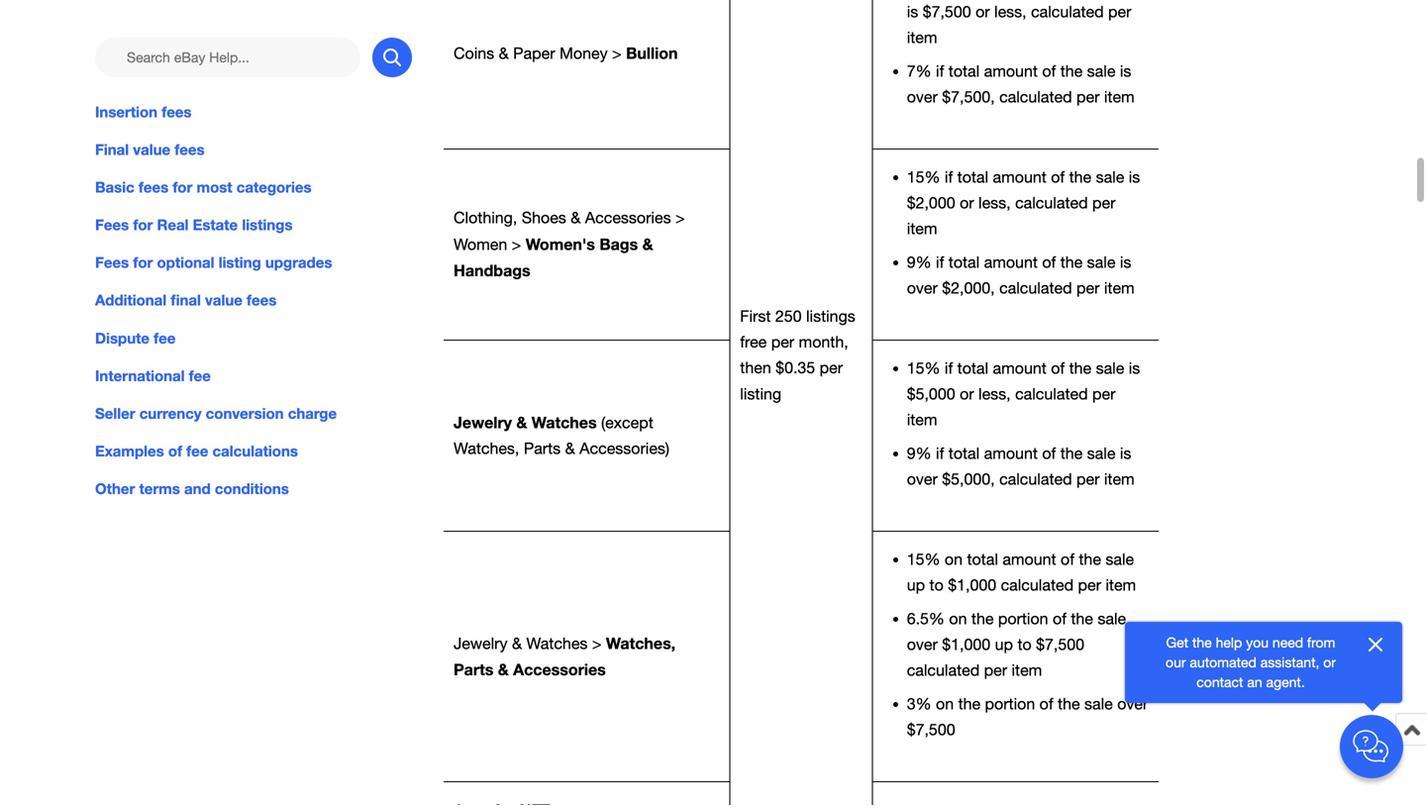 Task type: describe. For each thing, give the bounding box(es) containing it.
$7,500 inside 3% on the portion of the sale over $7,500
[[907, 720, 955, 739]]

conditions
[[215, 480, 289, 498]]

international fee
[[95, 367, 211, 385]]

sale for 6.5% on the portion of the sale over $1,000 up to $7,500 calculated per item
[[1098, 609, 1126, 628]]

charge
[[288, 404, 337, 422]]

item inside 15% if total amount of the sale is $5,000 or less, calculated per item
[[907, 410, 937, 429]]

examples of fee calculations
[[95, 442, 298, 460]]

the for 3% on the portion of the sale over $7,500
[[1058, 695, 1080, 713]]

per inside 6.5% on the portion of the sale over $1,000 up to $7,500 calculated per item
[[984, 661, 1007, 679]]

other terms and conditions
[[95, 480, 289, 498]]

15% inside 15% if total amount of the sale is $5,000 or less, calculated per item
[[907, 359, 940, 377]]

$5,000,
[[942, 470, 995, 488]]

listing inside first 250 listings free per month, then $0.35 per listing
[[740, 385, 781, 403]]

accessories for shoes
[[585, 209, 671, 227]]

if for 15% if total amount of the sale is $2,000 or less, calculated per item
[[945, 168, 953, 186]]

the for 9% if total amount of the sale is over $5,000, calculated per item
[[1060, 444, 1083, 462]]

total for 15% on total amount of the sale up to $1,000 calculated per item
[[967, 550, 998, 568]]

fees for optional listing upgrades link
[[95, 252, 412, 274]]

sale for 15% on total amount of the sale up to $1,000 calculated per item
[[1106, 550, 1134, 568]]

over for 9% if total amount of the sale is over $2,000, calculated per item
[[907, 279, 938, 297]]

total for 15% if total amount of the sale is $2,000 or less, calculated per item
[[957, 168, 988, 186]]

first 250 listings free per month, then $0.35 per listing
[[740, 307, 855, 403]]

then
[[740, 359, 771, 377]]

amount for 15% on total amount of the sale up to $1,000 calculated per item
[[1003, 550, 1056, 568]]

if for 15% if total amount of the sale is $5,000 or less, calculated per item
[[945, 359, 953, 377]]

sale for 15% if total amount of the sale is $2,000 or less, calculated per item
[[1096, 168, 1124, 186]]

6.5% on the portion of the sale over $1,000 up to $7,500 calculated per item
[[907, 609, 1126, 679]]

jewelry & watches
[[454, 413, 597, 432]]

& inside women's bags & handbags
[[642, 235, 653, 253]]

calculated inside 6.5% on the portion of the sale over $1,000 up to $7,500 calculated per item
[[907, 661, 980, 679]]

calculations
[[212, 442, 298, 460]]

accessories)
[[579, 439, 670, 458]]

7%
[[907, 62, 932, 80]]

9% for 9% if total amount of the sale is over $5,000, calculated per item
[[907, 444, 932, 462]]

final
[[171, 291, 201, 309]]

if for 9% if total amount of the sale is over $5,000, calculated per item
[[936, 444, 944, 462]]

per inside 15% if total amount of the sale is $5,000 or less, calculated per item
[[1092, 385, 1116, 403]]

basic
[[95, 178, 134, 196]]

get the help you need from our automated assistant, or contact an agent. tooltip
[[1157, 633, 1345, 692]]

paper
[[513, 44, 555, 62]]

examples of fee calculations link
[[95, 440, 412, 462]]

basic fees for most categories
[[95, 178, 312, 196]]

of for 9% if total amount of the sale is over $2,000, calculated per item
[[1042, 253, 1056, 271]]

final
[[95, 141, 129, 159]]

item inside 6.5% on the portion of the sale over $1,000 up to $7,500 calculated per item
[[1012, 661, 1042, 679]]

per inside the 9% if total amount of the sale is over $2,000, calculated per item
[[1077, 279, 1100, 297]]

up inside 6.5% on the portion of the sale over $1,000 up to $7,500 calculated per item
[[995, 635, 1013, 653]]

coins & paper money > bullion
[[454, 44, 678, 62]]

help
[[1216, 634, 1242, 651]]

assistant,
[[1260, 654, 1320, 670]]

portion for $7,500
[[985, 695, 1035, 713]]

terms
[[139, 480, 180, 498]]

up inside 15% on total amount of the sale up to $1,000 calculated per item
[[907, 576, 925, 594]]

dispute
[[95, 329, 150, 347]]

fees down fees for optional listing upgrades 'link'
[[247, 291, 277, 309]]

women's bags & handbags
[[454, 235, 653, 280]]

per inside 15% if total amount of the sale is $2,000 or less, calculated per item
[[1092, 193, 1116, 212]]

amount for 7% if total amount of the sale is over $7,500, calculated per item
[[984, 62, 1038, 80]]

amount for 9% if total amount of the sale is over $2,000, calculated per item
[[984, 253, 1038, 271]]

watches, parts & accessories
[[454, 634, 676, 679]]

250
[[775, 307, 802, 325]]

sale for 7% if total amount of the sale is over $7,500, calculated per item
[[1087, 62, 1116, 80]]

watches, inside (except watches, parts & accessories)
[[454, 439, 519, 458]]

over inside 3% on the portion of the sale over $7,500
[[1117, 695, 1148, 713]]

if for 9% if total amount of the sale is over $2,000, calculated per item
[[936, 253, 944, 271]]

calculated inside 15% on total amount of the sale up to $1,000 calculated per item
[[1001, 576, 1074, 594]]

or for $5,000
[[960, 385, 974, 403]]

seller
[[95, 404, 135, 422]]

$7,500 inside 6.5% on the portion of the sale over $1,000 up to $7,500 calculated per item
[[1036, 635, 1084, 653]]

sale for 9% if total amount of the sale is over $2,000, calculated per item
[[1087, 253, 1116, 271]]

the inside get the help you need from our automated assistant, or contact an agent.
[[1192, 634, 1212, 651]]

fees up basic fees for most categories in the left top of the page
[[175, 141, 205, 159]]

additional
[[95, 291, 167, 309]]

over for 9% if total amount of the sale is over $5,000, calculated per item
[[907, 470, 938, 488]]

$7,500,
[[942, 87, 995, 106]]

$1,000 inside 6.5% on the portion of the sale over $1,000 up to $7,500 calculated per item
[[942, 635, 991, 653]]

per inside 7% if total amount of the sale is over $7,500, calculated per item
[[1077, 87, 1100, 106]]

international fee link
[[95, 365, 412, 387]]

shoes
[[522, 209, 566, 227]]

fees down final value fees
[[139, 178, 169, 196]]

first
[[740, 307, 771, 325]]

of for 3% on the portion of the sale over $7,500
[[1040, 695, 1053, 713]]

3%
[[907, 695, 932, 713]]

is for 15% if total amount of the sale is $2,000 or less, calculated per item
[[1129, 168, 1140, 186]]

additional final value fees link
[[95, 289, 412, 311]]

total for 7% if total amount of the sale is over $7,500, calculated per item
[[949, 62, 980, 80]]

fee inside examples of fee calculations link
[[186, 442, 208, 460]]

$2,000,
[[942, 279, 995, 297]]

to inside 6.5% on the portion of the sale over $1,000 up to $7,500 calculated per item
[[1018, 635, 1032, 653]]

examples
[[95, 442, 164, 460]]

is for 7% if total amount of the sale is over $7,500, calculated per item
[[1120, 62, 1131, 80]]

item inside 9% if total amount of the sale is over $5,000, calculated per item
[[1104, 470, 1135, 488]]

sale for 15% if total amount of the sale is $5,000 or less, calculated per item
[[1096, 359, 1124, 377]]

of for 9% if total amount of the sale is over $5,000, calculated per item
[[1042, 444, 1056, 462]]

9% if total amount of the sale is over $2,000, calculated per item
[[907, 253, 1135, 297]]

get the help you need from our automated assistant, or contact an agent.
[[1166, 634, 1336, 690]]

fees for real estate listings
[[95, 216, 293, 234]]

amount for 15% if total amount of the sale is $5,000 or less, calculated per item
[[993, 359, 1047, 377]]

item inside the 9% if total amount of the sale is over $2,000, calculated per item
[[1104, 279, 1135, 297]]

if for 7% if total amount of the sale is over $7,500, calculated per item
[[936, 62, 944, 80]]

from
[[1307, 634, 1335, 651]]

fee for international fee
[[189, 367, 211, 385]]

jewelry for jewelry & watches
[[454, 413, 512, 432]]

portion for $1,000
[[998, 609, 1048, 628]]

total for 15% if total amount of the sale is $5,000 or less, calculated per item
[[957, 359, 988, 377]]

item inside 15% on total amount of the sale up to $1,000 calculated per item
[[1106, 576, 1136, 594]]

an
[[1247, 674, 1262, 690]]

9% if total amount of the sale is over $5,000, calculated per item
[[907, 444, 1135, 488]]

insertion fees link
[[95, 101, 412, 123]]

bullion
[[626, 44, 678, 62]]

seller currency conversion charge link
[[95, 402, 412, 424]]

our
[[1166, 654, 1186, 670]]

categories
[[236, 178, 312, 196]]

need
[[1273, 634, 1303, 651]]

and
[[184, 480, 211, 498]]

is for 15% if total amount of the sale is $5,000 or less, calculated per item
[[1129, 359, 1140, 377]]

listing inside 'link'
[[219, 254, 261, 272]]

3% on the portion of the sale over $7,500
[[907, 695, 1148, 739]]

insertion
[[95, 103, 157, 121]]

jewelry & watches >
[[454, 634, 606, 652]]

most
[[197, 178, 232, 196]]

7% if total amount of the sale is over $7,500, calculated per item
[[907, 62, 1135, 106]]

seller currency conversion charge
[[95, 404, 337, 422]]

women
[[454, 235, 507, 253]]

parts inside watches, parts & accessories
[[454, 660, 493, 679]]

currency
[[139, 404, 202, 422]]

automated
[[1190, 654, 1257, 670]]

over for 7% if total amount of the sale is over $7,500, calculated per item
[[907, 87, 938, 106]]

(except watches, parts & accessories)
[[454, 413, 670, 458]]

less, for $2,000
[[978, 193, 1011, 212]]



Task type: vqa. For each thing, say whether or not it's contained in the screenshot.
additional final value fees
yes



Task type: locate. For each thing, give the bounding box(es) containing it.
$7,500 up 3% on the portion of the sale over $7,500
[[1036, 635, 1084, 653]]

fees for fees for optional listing upgrades
[[95, 254, 129, 272]]

& inside watches, parts & accessories
[[498, 660, 509, 679]]

of inside 15% on total amount of the sale up to $1,000 calculated per item
[[1061, 550, 1074, 568]]

0 vertical spatial less,
[[978, 193, 1011, 212]]

1 horizontal spatial parts
[[524, 439, 561, 458]]

watches for jewelry & watches
[[532, 413, 597, 432]]

portion
[[998, 609, 1048, 628], [985, 695, 1035, 713]]

& inside clothing, shoes & accessories > women >
[[571, 209, 581, 227]]

0 vertical spatial portion
[[998, 609, 1048, 628]]

1 vertical spatial 15%
[[907, 359, 940, 377]]

0 vertical spatial 9%
[[907, 253, 932, 271]]

sale
[[1087, 62, 1116, 80], [1096, 168, 1124, 186], [1087, 253, 1116, 271], [1096, 359, 1124, 377], [1087, 444, 1116, 462], [1106, 550, 1134, 568], [1098, 609, 1126, 628], [1084, 695, 1113, 713]]

for for real
[[133, 216, 153, 234]]

accessories down jewelry & watches >
[[513, 660, 606, 679]]

1 15% from the top
[[907, 168, 940, 186]]

$7,500 down 3%
[[907, 720, 955, 739]]

the inside 9% if total amount of the sale is over $5,000, calculated per item
[[1060, 444, 1083, 462]]

0 horizontal spatial watches,
[[454, 439, 519, 458]]

1 horizontal spatial value
[[205, 291, 242, 309]]

clothing,
[[454, 209, 517, 227]]

dispute fee link
[[95, 327, 412, 349]]

up
[[907, 576, 925, 594], [995, 635, 1013, 653]]

1 9% from the top
[[907, 253, 932, 271]]

or
[[960, 193, 974, 212], [960, 385, 974, 403], [1323, 654, 1336, 670]]

less, inside 15% if total amount of the sale is $2,000 or less, calculated per item
[[978, 193, 1011, 212]]

of inside 6.5% on the portion of the sale over $1,000 up to $7,500 calculated per item
[[1053, 609, 1067, 628]]

of inside 7% if total amount of the sale is over $7,500, calculated per item
[[1042, 62, 1056, 80]]

listing down fees for real estate listings link
[[219, 254, 261, 272]]

1 vertical spatial portion
[[985, 695, 1035, 713]]

0 vertical spatial on
[[945, 550, 963, 568]]

if up the $5,000
[[945, 359, 953, 377]]

15% if total amount of the sale is $5,000 or less, calculated per item
[[907, 359, 1140, 429]]

0 horizontal spatial up
[[907, 576, 925, 594]]

amount for 15% if total amount of the sale is $2,000 or less, calculated per item
[[993, 168, 1047, 186]]

$1,000 down 6.5%
[[942, 635, 991, 653]]

0 vertical spatial 15%
[[907, 168, 940, 186]]

upgrades
[[265, 254, 332, 272]]

over inside the 9% if total amount of the sale is over $2,000, calculated per item
[[907, 279, 938, 297]]

calculated inside 9% if total amount of the sale is over $5,000, calculated per item
[[999, 470, 1072, 488]]

month,
[[799, 333, 848, 351]]

jewelry
[[454, 413, 512, 432], [454, 634, 508, 652]]

& inside (except watches, parts & accessories)
[[565, 439, 575, 458]]

1 vertical spatial on
[[949, 609, 967, 628]]

$1,000
[[948, 576, 996, 594], [942, 635, 991, 653]]

15% if total amount of the sale is $2,000 or less, calculated per item
[[907, 168, 1140, 238]]

to up 6.5%
[[929, 576, 944, 594]]

other terms and conditions link
[[95, 478, 412, 500]]

if up the $5,000,
[[936, 444, 944, 462]]

item inside 7% if total amount of the sale is over $7,500, calculated per item
[[1104, 87, 1135, 106]]

the inside 15% if total amount of the sale is $2,000 or less, calculated per item
[[1069, 168, 1091, 186]]

Search eBay Help... text field
[[95, 38, 360, 77]]

listings
[[242, 216, 293, 234], [806, 307, 855, 325]]

sale inside 15% if total amount of the sale is $2,000 or less, calculated per item
[[1096, 168, 1124, 186]]

amount inside the 9% if total amount of the sale is over $2,000, calculated per item
[[984, 253, 1038, 271]]

over inside 9% if total amount of the sale is over $5,000, calculated per item
[[907, 470, 938, 488]]

is
[[1120, 62, 1131, 80], [1129, 168, 1140, 186], [1120, 253, 1131, 271], [1129, 359, 1140, 377], [1120, 444, 1131, 462]]

1 horizontal spatial watches,
[[606, 634, 676, 652]]

for left most
[[173, 178, 192, 196]]

of for 15% on total amount of the sale up to $1,000 calculated per item
[[1061, 550, 1074, 568]]

&
[[499, 44, 509, 62], [571, 209, 581, 227], [642, 235, 653, 253], [516, 413, 527, 432], [565, 439, 575, 458], [512, 634, 522, 652], [498, 660, 509, 679]]

for inside 'link'
[[133, 254, 153, 272]]

sale inside 15% on total amount of the sale up to $1,000 calculated per item
[[1106, 550, 1134, 568]]

total inside 7% if total amount of the sale is over $7,500, calculated per item
[[949, 62, 980, 80]]

1 vertical spatial listings
[[806, 307, 855, 325]]

15% for watches, parts & accessories
[[907, 550, 940, 568]]

15% up the $5,000
[[907, 359, 940, 377]]

the inside the 9% if total amount of the sale is over $2,000, calculated per item
[[1060, 253, 1083, 271]]

portion inside 3% on the portion of the sale over $7,500
[[985, 695, 1035, 713]]

fees up additional
[[95, 254, 129, 272]]

1 vertical spatial 9%
[[907, 444, 932, 462]]

watches
[[532, 413, 597, 432], [526, 634, 588, 652]]

amount
[[984, 62, 1038, 80], [993, 168, 1047, 186], [984, 253, 1038, 271], [993, 359, 1047, 377], [984, 444, 1038, 462], [1003, 550, 1056, 568]]

on for 6.5%
[[949, 609, 967, 628]]

the inside 7% if total amount of the sale is over $7,500, calculated per item
[[1060, 62, 1083, 80]]

1 horizontal spatial listing
[[740, 385, 781, 403]]

1 vertical spatial less,
[[978, 385, 1011, 403]]

0 vertical spatial jewelry
[[454, 413, 512, 432]]

2 15% from the top
[[907, 359, 940, 377]]

amount up '$2,000,'
[[984, 253, 1038, 271]]

total up '$2,000,'
[[949, 253, 980, 271]]

of inside 9% if total amount of the sale is over $5,000, calculated per item
[[1042, 444, 1056, 462]]

of inside 3% on the portion of the sale over $7,500
[[1040, 695, 1053, 713]]

insertion fees
[[95, 103, 192, 121]]

fees up final value fees
[[162, 103, 192, 121]]

0 horizontal spatial to
[[929, 576, 944, 594]]

fees
[[95, 216, 129, 234], [95, 254, 129, 272]]

jewelry for jewelry & watches >
[[454, 634, 508, 652]]

watches,
[[454, 439, 519, 458], [606, 634, 676, 652]]

1 horizontal spatial up
[[995, 635, 1013, 653]]

amount down the 9% if total amount of the sale is over $2,000, calculated per item
[[993, 359, 1047, 377]]

real
[[157, 216, 189, 234]]

or inside 15% if total amount of the sale is $2,000 or less, calculated per item
[[960, 193, 974, 212]]

portion inside 6.5% on the portion of the sale over $1,000 up to $7,500 calculated per item
[[998, 609, 1048, 628]]

agent.
[[1266, 674, 1305, 690]]

accessories inside clothing, shoes & accessories > women >
[[585, 209, 671, 227]]

over inside 6.5% on the portion of the sale over $1,000 up to $7,500 calculated per item
[[907, 635, 938, 653]]

calculated right the $5,000,
[[999, 470, 1072, 488]]

value right 'final'
[[205, 291, 242, 309]]

9% inside the 9% if total amount of the sale is over $2,000, calculated per item
[[907, 253, 932, 271]]

0 vertical spatial value
[[133, 141, 170, 159]]

for
[[173, 178, 192, 196], [133, 216, 153, 234], [133, 254, 153, 272]]

free
[[740, 333, 767, 351]]

of for 15% if total amount of the sale is $2,000 or less, calculated per item
[[1051, 168, 1065, 186]]

0 vertical spatial fees
[[95, 216, 129, 234]]

if inside 9% if total amount of the sale is over $5,000, calculated per item
[[936, 444, 944, 462]]

1 vertical spatial fee
[[189, 367, 211, 385]]

fees inside fees for real estate listings link
[[95, 216, 129, 234]]

if up '$2,000,'
[[936, 253, 944, 271]]

on up 6.5%
[[945, 550, 963, 568]]

9% down $2,000
[[907, 253, 932, 271]]

1 vertical spatial $7,500
[[907, 720, 955, 739]]

2 9% from the top
[[907, 444, 932, 462]]

0 horizontal spatial listings
[[242, 216, 293, 234]]

the for 15% on total amount of the sale up to $1,000 calculated per item
[[1079, 550, 1101, 568]]

0 vertical spatial watches,
[[454, 439, 519, 458]]

on for 15%
[[945, 550, 963, 568]]

to up 3% on the portion of the sale over $7,500
[[1018, 635, 1032, 653]]

2 jewelry from the top
[[454, 634, 508, 652]]

item inside 15% if total amount of the sale is $2,000 or less, calculated per item
[[907, 219, 937, 238]]

1 less, from the top
[[978, 193, 1011, 212]]

or right $2,000
[[960, 193, 974, 212]]

15% for women's bags & handbags
[[907, 168, 940, 186]]

total down '$2,000,'
[[957, 359, 988, 377]]

0 vertical spatial $7,500
[[1036, 635, 1084, 653]]

bags
[[600, 235, 638, 253]]

or for assistant,
[[1323, 654, 1336, 670]]

0 vertical spatial parts
[[524, 439, 561, 458]]

total inside the 9% if total amount of the sale is over $2,000, calculated per item
[[949, 253, 980, 271]]

9% down the $5,000
[[907, 444, 932, 462]]

over inside 7% if total amount of the sale is over $7,500, calculated per item
[[907, 87, 938, 106]]

dispute fee
[[95, 329, 176, 347]]

portion down 15% on total amount of the sale up to $1,000 calculated per item
[[998, 609, 1048, 628]]

total inside 15% on total amount of the sale up to $1,000 calculated per item
[[967, 550, 998, 568]]

0 vertical spatial listing
[[219, 254, 261, 272]]

$1,000 up 6.5% on the portion of the sale over $1,000 up to $7,500 calculated per item
[[948, 576, 996, 594]]

optional
[[157, 254, 214, 272]]

less, right $2,000
[[978, 193, 1011, 212]]

amount inside 15% if total amount of the sale is $2,000 or less, calculated per item
[[993, 168, 1047, 186]]

if right 7% on the top of page
[[936, 62, 944, 80]]

(except
[[601, 413, 653, 432]]

final value fees link
[[95, 139, 412, 161]]

calculated inside 7% if total amount of the sale is over $7,500, calculated per item
[[999, 87, 1072, 106]]

parts down jewelry & watches
[[524, 439, 561, 458]]

15% up 6.5%
[[907, 550, 940, 568]]

calculated inside 15% if total amount of the sale is $2,000 or less, calculated per item
[[1015, 193, 1088, 212]]

the for 15% if total amount of the sale is $5,000 or less, calculated per item
[[1069, 359, 1091, 377]]

0 horizontal spatial listing
[[219, 254, 261, 272]]

1 vertical spatial accessories
[[513, 660, 606, 679]]

accessories inside watches, parts & accessories
[[513, 660, 606, 679]]

sale for 9% if total amount of the sale is over $5,000, calculated per item
[[1087, 444, 1116, 462]]

if inside 15% if total amount of the sale is $2,000 or less, calculated per item
[[945, 168, 953, 186]]

total inside 9% if total amount of the sale is over $5,000, calculated per item
[[949, 444, 980, 462]]

the
[[1060, 62, 1083, 80], [1069, 168, 1091, 186], [1060, 253, 1083, 271], [1069, 359, 1091, 377], [1060, 444, 1083, 462], [1079, 550, 1101, 568], [971, 609, 994, 628], [1071, 609, 1093, 628], [1192, 634, 1212, 651], [958, 695, 981, 713], [1058, 695, 1080, 713]]

& inside coins & paper money > bullion
[[499, 44, 509, 62]]

$1,000 inside 15% on total amount of the sale up to $1,000 calculated per item
[[948, 576, 996, 594]]

or down from
[[1323, 654, 1336, 670]]

1 vertical spatial watches,
[[606, 634, 676, 652]]

amount down 7% if total amount of the sale is over $7,500, calculated per item
[[993, 168, 1047, 186]]

handbags
[[454, 261, 530, 280]]

clothing, shoes & accessories > women >
[[454, 209, 685, 253]]

to inside 15% on total amount of the sale up to $1,000 calculated per item
[[929, 576, 944, 594]]

calculated right '$2,000,'
[[999, 279, 1072, 297]]

0 vertical spatial $1,000
[[948, 576, 996, 594]]

2 vertical spatial 15%
[[907, 550, 940, 568]]

is for 9% if total amount of the sale is over $2,000, calculated per item
[[1120, 253, 1131, 271]]

1 vertical spatial or
[[960, 385, 974, 403]]

women's
[[526, 235, 595, 253]]

conversion
[[206, 404, 284, 422]]

the inside 15% on total amount of the sale up to $1,000 calculated per item
[[1079, 550, 1101, 568]]

item
[[1104, 87, 1135, 106], [907, 219, 937, 238], [1104, 279, 1135, 297], [907, 410, 937, 429], [1104, 470, 1135, 488], [1106, 576, 1136, 594], [1012, 661, 1042, 679]]

fee inside dispute fee link
[[154, 329, 176, 347]]

sale for 3% on the portion of the sale over $7,500
[[1084, 695, 1113, 713]]

$2,000
[[907, 193, 955, 212]]

fees for optional listing upgrades
[[95, 254, 332, 272]]

calculated up 3%
[[907, 661, 980, 679]]

on inside 15% on total amount of the sale up to $1,000 calculated per item
[[945, 550, 963, 568]]

final value fees
[[95, 141, 205, 159]]

if up $2,000
[[945, 168, 953, 186]]

or right the $5,000
[[960, 385, 974, 403]]

0 vertical spatial watches
[[532, 413, 597, 432]]

1 jewelry from the top
[[454, 413, 512, 432]]

per inside 9% if total amount of the sale is over $5,000, calculated per item
[[1077, 470, 1100, 488]]

up up 6.5%
[[907, 576, 925, 594]]

0 vertical spatial for
[[173, 178, 192, 196]]

15% on total amount of the sale up to $1,000 calculated per item
[[907, 550, 1136, 594]]

is inside the 9% if total amount of the sale is over $2,000, calculated per item
[[1120, 253, 1131, 271]]

total for 9% if total amount of the sale is over $2,000, calculated per item
[[949, 253, 980, 271]]

the inside 15% if total amount of the sale is $5,000 or less, calculated per item
[[1069, 359, 1091, 377]]

$5,000
[[907, 385, 955, 403]]

3 15% from the top
[[907, 550, 940, 568]]

listing down then
[[740, 385, 781, 403]]

on inside 6.5% on the portion of the sale over $1,000 up to $7,500 calculated per item
[[949, 609, 967, 628]]

amount up the $7,500,
[[984, 62, 1038, 80]]

15% inside 15% on total amount of the sale up to $1,000 calculated per item
[[907, 550, 940, 568]]

amount up the $5,000,
[[984, 444, 1038, 462]]

calculated up 6.5% on the portion of the sale over $1,000 up to $7,500 calculated per item
[[1001, 576, 1074, 594]]

calculated inside the 9% if total amount of the sale is over $2,000, calculated per item
[[999, 279, 1072, 297]]

contact
[[1197, 674, 1243, 690]]

fee for dispute fee
[[154, 329, 176, 347]]

of for 15% if total amount of the sale is $5,000 or less, calculated per item
[[1051, 359, 1065, 377]]

coins
[[454, 44, 494, 62]]

$0.35
[[776, 359, 815, 377]]

for left real
[[133, 216, 153, 234]]

watches for jewelry & watches >
[[526, 634, 588, 652]]

amount for 9% if total amount of the sale is over $5,000, calculated per item
[[984, 444, 1038, 462]]

0 vertical spatial listings
[[242, 216, 293, 234]]

9% for 9% if total amount of the sale is over $2,000, calculated per item
[[907, 253, 932, 271]]

on for 3%
[[936, 695, 954, 713]]

15% up $2,000
[[907, 168, 940, 186]]

sale inside the 9% if total amount of the sale is over $2,000, calculated per item
[[1087, 253, 1116, 271]]

of
[[1042, 62, 1056, 80], [1051, 168, 1065, 186], [1042, 253, 1056, 271], [1051, 359, 1065, 377], [168, 442, 182, 460], [1042, 444, 1056, 462], [1061, 550, 1074, 568], [1053, 609, 1067, 628], [1040, 695, 1053, 713]]

1 horizontal spatial listings
[[806, 307, 855, 325]]

of for 7% if total amount of the sale is over $7,500, calculated per item
[[1042, 62, 1056, 80]]

2 vertical spatial or
[[1323, 654, 1336, 670]]

you
[[1246, 634, 1269, 651]]

0 horizontal spatial value
[[133, 141, 170, 159]]

1 vertical spatial parts
[[454, 660, 493, 679]]

sale inside 9% if total amount of the sale is over $5,000, calculated per item
[[1087, 444, 1116, 462]]

sale inside 7% if total amount of the sale is over $7,500, calculated per item
[[1087, 62, 1116, 80]]

fees
[[162, 103, 192, 121], [175, 141, 205, 159], [139, 178, 169, 196], [247, 291, 277, 309]]

calculated right the $7,500,
[[999, 87, 1072, 106]]

the for 7% if total amount of the sale is over $7,500, calculated per item
[[1060, 62, 1083, 80]]

1 vertical spatial value
[[205, 291, 242, 309]]

get
[[1166, 634, 1189, 651]]

less, for $5,000
[[978, 385, 1011, 403]]

calculated up the 9% if total amount of the sale is over $2,000, calculated per item
[[1015, 193, 1088, 212]]

watches, inside watches, parts & accessories
[[606, 634, 676, 652]]

sale inside 6.5% on the portion of the sale over $1,000 up to $7,500 calculated per item
[[1098, 609, 1126, 628]]

of inside 15% if total amount of the sale is $5,000 or less, calculated per item
[[1051, 359, 1065, 377]]

> inside coins & paper money > bullion
[[612, 44, 622, 62]]

up down 15% on total amount of the sale up to $1,000 calculated per item
[[995, 635, 1013, 653]]

parts down jewelry & watches >
[[454, 660, 493, 679]]

fee up international fee
[[154, 329, 176, 347]]

amount inside 15% on total amount of the sale up to $1,000 calculated per item
[[1003, 550, 1056, 568]]

parts inside (except watches, parts & accessories)
[[524, 439, 561, 458]]

international
[[95, 367, 185, 385]]

15% inside 15% if total amount of the sale is $2,000 or less, calculated per item
[[907, 168, 940, 186]]

fees inside fees for optional listing upgrades 'link'
[[95, 254, 129, 272]]

calculated
[[999, 87, 1072, 106], [1015, 193, 1088, 212], [999, 279, 1072, 297], [1015, 385, 1088, 403], [999, 470, 1072, 488], [1001, 576, 1074, 594], [907, 661, 980, 679]]

total for 9% if total amount of the sale is over $5,000, calculated per item
[[949, 444, 980, 462]]

calculated inside 15% if total amount of the sale is $5,000 or less, calculated per item
[[1015, 385, 1088, 403]]

0 vertical spatial accessories
[[585, 209, 671, 227]]

total up the $5,000,
[[949, 444, 980, 462]]

1 vertical spatial for
[[133, 216, 153, 234]]

0 vertical spatial or
[[960, 193, 974, 212]]

1 vertical spatial up
[[995, 635, 1013, 653]]

sale inside 3% on the portion of the sale over $7,500
[[1084, 695, 1113, 713]]

parts
[[524, 439, 561, 458], [454, 660, 493, 679]]

total inside 15% if total amount of the sale is $2,000 or less, calculated per item
[[957, 168, 988, 186]]

1 vertical spatial watches
[[526, 634, 588, 652]]

2 vertical spatial for
[[133, 254, 153, 272]]

15%
[[907, 168, 940, 186], [907, 359, 940, 377], [907, 550, 940, 568]]

fee up 'and'
[[186, 442, 208, 460]]

fees for fees for real estate listings
[[95, 216, 129, 234]]

if inside 7% if total amount of the sale is over $7,500, calculated per item
[[936, 62, 944, 80]]

1 vertical spatial jewelry
[[454, 634, 508, 652]]

of inside the 9% if total amount of the sale is over $2,000, calculated per item
[[1042, 253, 1056, 271]]

amount inside 9% if total amount of the sale is over $5,000, calculated per item
[[984, 444, 1038, 462]]

if inside the 9% if total amount of the sale is over $2,000, calculated per item
[[936, 253, 944, 271]]

the for 9% if total amount of the sale is over $2,000, calculated per item
[[1060, 253, 1083, 271]]

total down the $5,000,
[[967, 550, 998, 568]]

accessories up bags
[[585, 209, 671, 227]]

sale inside 15% if total amount of the sale is $5,000 or less, calculated per item
[[1096, 359, 1124, 377]]

0 vertical spatial to
[[929, 576, 944, 594]]

for up additional
[[133, 254, 153, 272]]

>
[[612, 44, 622, 62], [675, 209, 685, 227], [512, 235, 521, 253], [592, 634, 602, 652]]

0 horizontal spatial parts
[[454, 660, 493, 679]]

is inside 9% if total amount of the sale is over $5,000, calculated per item
[[1120, 444, 1131, 462]]

amount up 6.5% on the portion of the sale over $1,000 up to $7,500 calculated per item
[[1003, 550, 1056, 568]]

1 horizontal spatial $7,500
[[1036, 635, 1084, 653]]

0 vertical spatial fee
[[154, 329, 176, 347]]

portion down 6.5% on the portion of the sale over $1,000 up to $7,500 calculated per item
[[985, 695, 1035, 713]]

listings inside first 250 listings free per month, then $0.35 per listing
[[806, 307, 855, 325]]

9% inside 9% if total amount of the sale is over $5,000, calculated per item
[[907, 444, 932, 462]]

of for 6.5% on the portion of the sale over $1,000 up to $7,500 calculated per item
[[1053, 609, 1067, 628]]

on inside 3% on the portion of the sale over $7,500
[[936, 695, 954, 713]]

2 vertical spatial on
[[936, 695, 954, 713]]

or inside get the help you need from our automated assistant, or contact an agent.
[[1323, 654, 1336, 670]]

1 vertical spatial listing
[[740, 385, 781, 403]]

is inside 7% if total amount of the sale is over $7,500, calculated per item
[[1120, 62, 1131, 80]]

on right 6.5%
[[949, 609, 967, 628]]

the for 15% if total amount of the sale is $2,000 or less, calculated per item
[[1069, 168, 1091, 186]]

for for optional
[[133, 254, 153, 272]]

estate
[[193, 216, 238, 234]]

additional final value fees
[[95, 291, 277, 309]]

total down the $7,500,
[[957, 168, 988, 186]]

or inside 15% if total amount of the sale is $5,000 or less, calculated per item
[[960, 385, 974, 403]]

less,
[[978, 193, 1011, 212], [978, 385, 1011, 403]]

is for 9% if total amount of the sale is over $5,000, calculated per item
[[1120, 444, 1131, 462]]

1 horizontal spatial to
[[1018, 635, 1032, 653]]

amount inside 7% if total amount of the sale is over $7,500, calculated per item
[[984, 62, 1038, 80]]

basic fees for most categories link
[[95, 176, 412, 198]]

fee up seller currency conversion charge
[[189, 367, 211, 385]]

on right 3%
[[936, 695, 954, 713]]

or for $2,000
[[960, 193, 974, 212]]

listings down categories
[[242, 216, 293, 234]]

value down "insertion fees"
[[133, 141, 170, 159]]

accessories
[[585, 209, 671, 227], [513, 660, 606, 679]]

1 vertical spatial fees
[[95, 254, 129, 272]]

1 vertical spatial $1,000
[[942, 635, 991, 653]]

2 fees from the top
[[95, 254, 129, 272]]

1 vertical spatial to
[[1018, 635, 1032, 653]]

1 fees from the top
[[95, 216, 129, 234]]

fees for real estate listings link
[[95, 214, 412, 236]]

2 less, from the top
[[978, 385, 1011, 403]]

other
[[95, 480, 135, 498]]

listings up month,
[[806, 307, 855, 325]]

money
[[560, 44, 608, 62]]

2 vertical spatial fee
[[186, 442, 208, 460]]

total
[[949, 62, 980, 80], [957, 168, 988, 186], [949, 253, 980, 271], [957, 359, 988, 377], [949, 444, 980, 462], [967, 550, 998, 568]]

if inside 15% if total amount of the sale is $5,000 or less, calculated per item
[[945, 359, 953, 377]]

the for 6.5% on the portion of the sale over $1,000 up to $7,500 calculated per item
[[1071, 609, 1093, 628]]

if
[[936, 62, 944, 80], [945, 168, 953, 186], [936, 253, 944, 271], [945, 359, 953, 377], [936, 444, 944, 462]]

fees down basic
[[95, 216, 129, 234]]

accessories for parts
[[513, 660, 606, 679]]

fee
[[154, 329, 176, 347], [189, 367, 211, 385], [186, 442, 208, 460]]

total up the $7,500,
[[949, 62, 980, 80]]

6.5%
[[907, 609, 945, 628]]

less, right the $5,000
[[978, 385, 1011, 403]]

0 vertical spatial up
[[907, 576, 925, 594]]

0 horizontal spatial $7,500
[[907, 720, 955, 739]]

per inside 15% on total amount of the sale up to $1,000 calculated per item
[[1078, 576, 1101, 594]]

calculated up 9% if total amount of the sale is over $5,000, calculated per item
[[1015, 385, 1088, 403]]



